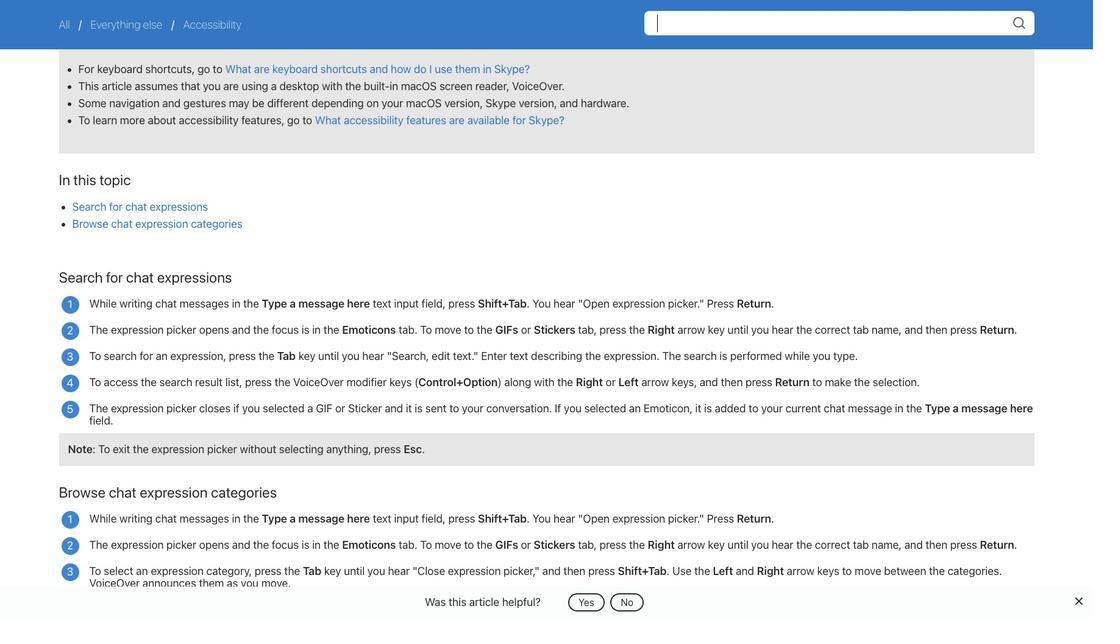 Task type: vqa. For each thing, say whether or not it's contained in the screenshot.
with...
no



Task type: describe. For each thing, give the bounding box(es) containing it.
1 vertical spatial what
[[315, 114, 341, 127]]

2 version, from the left
[[519, 97, 557, 110]]

move for to access the search result list, press the voiceover modifier keys (
[[435, 324, 462, 337]]

type for . the focus moves inside the category. browse through the expressions in that category using the
[[262, 513, 287, 526]]

between
[[884, 565, 927, 578]]

to up the gestures
[[213, 63, 223, 76]]

shortcuts,
[[145, 63, 195, 76]]

to inside for keyboard shortcuts, go to what are keyboard shortcuts and how do i use them in skype? this article assumes that you are using a desktop with the built-in macos screen reader, voiceover. some navigation and gestures may be different depending on your macos version, skype version, and hardware. to learn more about accessibility features, go to what accessibility features are available for skype?
[[78, 114, 90, 127]]

the up select
[[89, 539, 108, 552]]

input for to access the search result list, press the voiceover modifier keys (
[[394, 298, 419, 311]]

and right keys,
[[700, 376, 718, 389]]

type inside the expression picker closes if you selected a gif or sticker and it is sent to your conversation. if you selected an emoticon, it is added to your current chat message in the type a message here field.
[[925, 403, 950, 415]]

what accessibility features are available for skype? link
[[315, 114, 565, 127]]

picker,"
[[504, 565, 540, 578]]

picker." for key until you hear "search, edit text." enter text describing the expression. the search is performed while you type.
[[668, 298, 704, 311]]

0 vertical spatial left
[[619, 376, 639, 389]]

for inside search for chat expressions browse chat expression categories
[[109, 201, 123, 214]]

gifs for to access the search result list, press the voiceover modifier keys (
[[495, 324, 518, 337]]

1 accessibility from the left
[[179, 114, 239, 127]]

here for to access the search result list, press the voiceover modifier keys (
[[347, 298, 370, 311]]

expressions for search for chat expressions
[[157, 269, 232, 286]]

anything,
[[326, 443, 371, 456]]

1 vertical spatial macos
[[406, 97, 442, 110]]

and up "about" at the left
[[162, 97, 181, 110]]

arrow keys to move between the categories. voiceover announces them as you move.
[[89, 565, 1002, 590]]

name, for key until you hear "close expression picker," and then press
[[872, 539, 902, 552]]

field.
[[89, 415, 113, 428]]

1 vertical spatial with
[[534, 376, 555, 389]]

depending
[[312, 97, 364, 110]]

1 horizontal spatial that
[[717, 598, 736, 611]]

you up category
[[751, 539, 769, 552]]

expression,
[[170, 350, 226, 363]]

0 vertical spatial macos
[[401, 80, 437, 93]]

using inside for keyboard shortcuts, go to what are keyboard shortcuts and how do i use them in skype? this article assumes that you are using a desktop with the built-in macos screen reader, voiceover. some navigation and gestures may be different depending on your macos version, skype version, and hardware. to learn more about accessibility features, go to what accessibility features are available for skype?
[[242, 80, 268, 93]]

selection.
[[873, 376, 920, 389]]

through
[[585, 598, 623, 611]]

result
[[195, 376, 223, 389]]

categories.
[[948, 565, 1002, 578]]

make
[[825, 376, 852, 389]]

current
[[786, 403, 821, 415]]

2 horizontal spatial search
[[684, 350, 717, 363]]

press for key until you hear "close expression picker," and then press
[[707, 513, 734, 526]]

0 vertical spatial go
[[198, 63, 210, 76]]

0 horizontal spatial are
[[224, 80, 239, 93]]

picker up announces
[[167, 539, 196, 552]]

to right added
[[749, 403, 759, 415]]

chat down exit
[[109, 484, 137, 501]]

all link
[[59, 18, 72, 31]]

1 keyboard from the left
[[97, 63, 143, 76]]

to left make
[[813, 376, 822, 389]]

gestures
[[183, 97, 226, 110]]

2 accessibility from the left
[[344, 114, 404, 127]]

was
[[425, 596, 446, 609]]

shift+tab for to access the search result list, press the voiceover modifier keys (
[[478, 298, 527, 311]]

1 horizontal spatial left
[[713, 565, 733, 578]]

opens for to select an expression category, press the
[[199, 539, 229, 552]]

your inside for keyboard shortcuts, go to what are keyboard shortcuts and how do i use them in skype? this article assumes that you are using a desktop with the built-in macos screen reader, voiceover. some navigation and gestures may be different depending on your macos version, skype version, and hardware. to learn more about accessibility features, go to what accessibility features are available for skype?
[[382, 97, 403, 110]]

built-
[[364, 80, 390, 93]]

1 horizontal spatial go
[[287, 114, 300, 127]]

to down different
[[303, 114, 312, 127]]

:
[[93, 443, 96, 456]]

this for was
[[449, 596, 467, 609]]

for keyboard shortcuts, go to what are keyboard shortcuts and how do i use them in skype? this article assumes that you are using a desktop with the built-in macos screen reader, voiceover. some navigation and gestures may be different depending on your macos version, skype version, and hardware. to learn more about accessibility features, go to what accessibility features are available for skype?
[[78, 63, 630, 127]]

yes button
[[568, 594, 605, 612]]

control+option
[[419, 376, 498, 389]]

sent
[[426, 403, 447, 415]]

2 horizontal spatial are
[[449, 114, 465, 127]]

desktop
[[280, 80, 319, 93]]

right up category
[[757, 565, 784, 578]]

inside
[[447, 598, 476, 611]]

0 vertical spatial voiceover
[[293, 376, 344, 389]]

skype
[[486, 97, 516, 110]]

1 vertical spatial article
[[469, 596, 499, 609]]

edit
[[432, 350, 450, 363]]

no button
[[611, 594, 644, 612]]

1 selected from the left
[[263, 403, 305, 415]]

describing
[[531, 350, 583, 363]]

field, for to access the search result list, press the voiceover modifier keys (
[[422, 298, 446, 311]]

voiceover.
[[512, 80, 565, 93]]

0 horizontal spatial search
[[104, 350, 137, 363]]

announces
[[143, 578, 196, 590]]

and right the picker," on the left of the page
[[543, 565, 561, 578]]

features,
[[241, 114, 284, 127]]

while writing chat messages in the type a message here text input field, press shift+tab . you hear "open expression picker." press return . for to access the search result list, press the voiceover modifier keys (
[[89, 298, 774, 311]]

2 vertical spatial an
[[136, 565, 148, 578]]

search for chat expressions link
[[72, 201, 208, 214]]

to select an expression category, press the tab key until you hear "close expression picker," and then press shift+tab . use the left and right
[[89, 565, 784, 578]]

writing for to search for an expression, press the
[[119, 298, 153, 311]]

accessibility link
[[183, 18, 242, 31]]

for inside for keyboard shortcuts, go to what are keyboard shortcuts and how do i use them in skype? this article assumes that you are using a desktop with the built-in macos screen reader, voiceover. some navigation and gestures may be different depending on your macos version, skype version, and hardware. to learn more about accessibility features, go to what accessibility features are available for skype?
[[513, 114, 526, 127]]

performed
[[730, 350, 782, 363]]

hardware.
[[581, 97, 630, 110]]

the inside arrow keys to move between the categories. voiceover announces them as you move.
[[929, 565, 945, 578]]

0 horizontal spatial keys
[[390, 376, 412, 389]]

reader,
[[475, 80, 509, 93]]

tab for category,
[[303, 565, 322, 578]]

2 vertical spatial expressions
[[645, 598, 703, 611]]

1 vertical spatial text
[[510, 350, 528, 363]]

. the focus moves inside the category. browse through the expressions in that category using the
[[356, 598, 833, 611]]

category.
[[498, 598, 543, 611]]

0 vertical spatial what
[[225, 63, 251, 76]]

you left "close
[[368, 565, 385, 578]]

expression inside search for chat expressions browse chat expression categories
[[135, 218, 188, 231]]

1 version, from the left
[[445, 97, 483, 110]]

the up keys,
[[662, 350, 681, 363]]

arrow inside arrow keys to move between the categories. voiceover announces them as you move.
[[787, 565, 815, 578]]

right up the use
[[648, 539, 675, 552]]

them inside for keyboard shortcuts, go to what are keyboard shortcuts and how do i use them in skype? this article assumes that you are using a desktop with the built-in macos screen reader, voiceover. some navigation and gestures may be different depending on your macos version, skype version, and hardware. to learn more about accessibility features, go to what accessibility features are available for skype?
[[455, 63, 480, 76]]

1 vertical spatial using
[[785, 598, 812, 611]]

chat down browse chat expression categories link
[[126, 269, 154, 286]]

search for chat expressions browse chat expression categories
[[72, 201, 242, 231]]

tab, for key until you hear "close expression picker," and then press
[[578, 539, 597, 552]]

browse chat expression categories
[[59, 484, 277, 501]]

sticker
[[348, 403, 382, 415]]

move for . the focus moves inside the category. browse through the expressions in that category using the
[[435, 539, 462, 552]]

moves
[[413, 598, 445, 611]]

and up built-
[[370, 63, 388, 76]]

or up the picker," on the left of the page
[[521, 539, 531, 552]]

accessibility
[[183, 18, 242, 31]]

chat inside the expression picker closes if you selected a gif or sticker and it is sent to your conversation. if you selected an emoticon, it is added to your current chat message in the type a message here field.
[[824, 403, 846, 415]]

1 horizontal spatial search
[[159, 376, 192, 389]]

chat down 'search for chat expressions'
[[155, 298, 177, 311]]

category
[[739, 598, 782, 611]]

if
[[555, 403, 561, 415]]

correct for key until you hear "search, edit text." enter text describing the expression. the search is performed while you type.
[[815, 324, 850, 337]]

notes
[[65, 30, 95, 43]]

how
[[391, 63, 411, 76]]

yes
[[579, 597, 594, 608]]

expressions for search for chat expressions browse chat expression categories
[[150, 201, 208, 214]]

dismiss the survey image
[[1074, 597, 1084, 607]]

and up between
[[905, 539, 923, 552]]

on
[[367, 97, 379, 110]]

chat down browse chat expression categories
[[155, 513, 177, 526]]

messages for to search for an expression, press the
[[180, 298, 229, 311]]

exit
[[113, 443, 130, 456]]

focus for to search for an expression, press the
[[272, 324, 299, 337]]

move.
[[261, 578, 291, 590]]

picker up expression,
[[167, 324, 196, 337]]

was this article helpful?
[[425, 596, 541, 609]]

keys,
[[672, 376, 697, 389]]

esc
[[404, 443, 422, 456]]

more
[[120, 114, 145, 127]]

you for . the focus moves inside the category. browse through the expressions in that category using the
[[533, 513, 551, 526]]

text for key until you hear "search, edit text." enter text describing the expression. the search is performed while you type.
[[373, 298, 391, 311]]

you inside arrow keys to move between the categories. voiceover announces them as you move.
[[241, 578, 259, 590]]

emoticon,
[[644, 403, 693, 415]]

shortcuts
[[321, 63, 367, 76]]

helpful?
[[502, 596, 541, 609]]

you up performed
[[751, 324, 769, 337]]

a inside for keyboard shortcuts, go to what are keyboard shortcuts and how do i use them in skype? this article assumes that you are using a desktop with the built-in macos screen reader, voiceover. some navigation and gestures may be different depending on your macos version, skype version, and hardware. to learn more about accessibility features, go to what accessibility features are available for skype?
[[271, 80, 277, 93]]

the inside for keyboard shortcuts, go to what are keyboard shortcuts and how do i use them in skype? this article assumes that you are using a desktop with the built-in macos screen reader, voiceover. some navigation and gestures may be different depending on your macos version, skype version, and hardware. to learn more about accessibility features, go to what accessibility features are available for skype?
[[345, 80, 361, 93]]

focus for to select an expression category, press the
[[272, 539, 299, 552]]

navigation
[[109, 97, 160, 110]]

search for search for chat expressions browse chat expression categories
[[72, 201, 106, 214]]

as
[[227, 578, 238, 590]]

search for chat expressions
[[59, 269, 232, 286]]

different
[[267, 97, 309, 110]]

you inside for keyboard shortcuts, go to what are keyboard shortcuts and how do i use them in skype? this article assumes that you are using a desktop with the built-in macos screen reader, voiceover. some navigation and gestures may be different depending on your macos version, skype version, and hardware. to learn more about accessibility features, go to what accessibility features are available for skype?
[[203, 80, 221, 93]]

what are keyboard shortcuts and how do i use them in skype? link
[[225, 63, 530, 76]]

picker inside the expression picker closes if you selected a gif or sticker and it is sent to your conversation. if you selected an emoticon, it is added to your current chat message in the type a message here field.
[[167, 403, 196, 415]]

you for to access the search result list, press the voiceover modifier keys (
[[533, 298, 551, 311]]

while for to select an expression category, press the
[[89, 513, 117, 526]]

along
[[505, 376, 531, 389]]

gif
[[316, 403, 333, 415]]

do
[[414, 63, 427, 76]]

while
[[785, 350, 810, 363]]

else
[[143, 18, 162, 31]]

be
[[252, 97, 265, 110]]

the inside the expression picker closes if you selected a gif or sticker and it is sent to your conversation. if you selected an emoticon, it is added to your current chat message in the type a message here field.
[[907, 403, 922, 415]]

you right the if
[[564, 403, 582, 415]]



Task type: locate. For each thing, give the bounding box(es) containing it.
you up describing
[[533, 298, 551, 311]]

browse down arrow keys to move between the categories. voiceover announces them as you move.
[[546, 598, 582, 611]]

the expression picker opens and the focus is in the emoticons tab. to move to the gifs or stickers tab, press the right arrow key until you hear the correct tab name, and then press return . for . the focus moves inside the category. browse through the expressions in that category using the
[[89, 539, 1018, 552]]

are up be
[[254, 63, 270, 76]]

opens for to search for an expression, press the
[[199, 324, 229, 337]]

return
[[737, 298, 771, 311], [980, 324, 1015, 337], [775, 376, 810, 389], [737, 513, 771, 526], [980, 539, 1015, 552]]

2 "open from the top
[[578, 513, 610, 526]]

input up "close
[[394, 513, 419, 526]]

this
[[78, 80, 99, 93]]

and right sticker at left bottom
[[385, 403, 403, 415]]

shift+tab up no
[[618, 565, 667, 578]]

"search,
[[387, 350, 429, 363]]

skype? up reader,
[[494, 63, 530, 76]]

picker." for key until you hear "close expression picker," and then press
[[668, 513, 704, 526]]

1 vertical spatial emoticons
[[342, 539, 396, 552]]

1 vertical spatial field,
[[422, 513, 446, 526]]

2 press from the top
[[707, 513, 734, 526]]

and up category,
[[232, 539, 250, 552]]

1 messages from the top
[[180, 298, 229, 311]]

1 vertical spatial type
[[925, 403, 950, 415]]

2 stickers from the top
[[534, 539, 575, 552]]

expressions inside search for chat expressions browse chat expression categories
[[150, 201, 208, 214]]

message
[[298, 298, 345, 311], [848, 403, 892, 415], [962, 403, 1008, 415], [298, 513, 345, 526]]

1 vertical spatial correct
[[815, 539, 850, 552]]

and down voiceover.
[[560, 97, 578, 110]]

field, for . the focus moves inside the category. browse through the expressions in that category using the
[[422, 513, 446, 526]]

1 vertical spatial an
[[629, 403, 641, 415]]

move
[[435, 324, 462, 337], [435, 539, 462, 552], [855, 565, 882, 578]]

0 horizontal spatial go
[[198, 63, 210, 76]]

2 gifs from the top
[[495, 539, 518, 552]]

to left between
[[842, 565, 852, 578]]

search inside search for chat expressions browse chat expression categories
[[72, 201, 106, 214]]

this for in
[[73, 172, 96, 189]]

0 vertical spatial tab
[[853, 324, 869, 337]]

"open for key until you hear "search, edit text." enter text describing the expression. the search is performed while you type.
[[578, 298, 610, 311]]

then
[[926, 324, 948, 337], [721, 376, 743, 389], [926, 539, 948, 552], [564, 565, 586, 578]]

tab
[[853, 324, 869, 337], [853, 539, 869, 552]]

and up "selection."
[[905, 324, 923, 337]]

0 horizontal spatial them
[[199, 578, 224, 590]]

the expression picker opens and the focus is in the emoticons tab. to move to the gifs or stickers tab, press the right arrow key until you hear the correct tab name, and then press return . up arrow keys to move between the categories. voiceover announces them as you move.
[[89, 539, 1018, 552]]

are
[[254, 63, 270, 76], [224, 80, 239, 93], [449, 114, 465, 127]]

list,
[[225, 376, 242, 389]]

1 vertical spatial stickers
[[534, 539, 575, 552]]

1 correct from the top
[[815, 324, 850, 337]]

2 vertical spatial focus
[[383, 598, 410, 611]]

1 horizontal spatial are
[[254, 63, 270, 76]]

categories inside search for chat expressions browse chat expression categories
[[191, 218, 242, 231]]

it
[[406, 403, 412, 415], [695, 403, 702, 415]]

select
[[104, 565, 133, 578]]

0 horizontal spatial keyboard
[[97, 63, 143, 76]]

1 it from the left
[[406, 403, 412, 415]]

tab for key until you hear "close expression picker," and then press
[[853, 539, 869, 552]]

tab. for . the focus moves inside the category. browse through the expressions in that category using the
[[399, 539, 418, 552]]

0 vertical spatial are
[[254, 63, 270, 76]]

2 tab from the top
[[853, 539, 869, 552]]

some
[[78, 97, 106, 110]]

name, for key until you hear "search, edit text." enter text describing the expression. the search is performed while you type.
[[872, 324, 902, 337]]

1 vertical spatial browse
[[59, 484, 106, 501]]

you right as
[[241, 578, 259, 590]]

without
[[240, 443, 276, 456]]

chat up browse chat expression categories link
[[125, 201, 147, 214]]

1 stickers from the top
[[534, 324, 576, 337]]

while
[[89, 298, 117, 311], [89, 513, 117, 526]]

emoticons for . the focus moves inside the category. browse through the expressions in that category using the
[[342, 539, 396, 552]]

1 vertical spatial tab
[[303, 565, 322, 578]]

the expression picker closes if you selected a gif or sticker and it is sent to your conversation. if you selected an emoticon, it is added to your current chat message in the type a message here field.
[[89, 403, 1033, 428]]

an left expression,
[[156, 350, 168, 363]]

1 picker." from the top
[[668, 298, 704, 311]]

2 field, from the top
[[422, 513, 446, 526]]

1 press from the top
[[707, 298, 734, 311]]

0 vertical spatial emoticons
[[342, 324, 396, 337]]

added
[[715, 403, 746, 415]]

stickers for to access the search result list, press the voiceover modifier keys (
[[534, 324, 576, 337]]

with up depending
[[322, 80, 343, 93]]

here inside the expression picker closes if you selected a gif or sticker and it is sent to your conversation. if you selected an emoticon, it is added to your current chat message in the type a message here field.
[[1010, 403, 1033, 415]]

browse
[[72, 218, 108, 231], [59, 484, 106, 501], [546, 598, 582, 611]]

stickers for . the focus moves inside the category. browse through the expressions in that category using the
[[534, 539, 575, 552]]

1 vertical spatial skype?
[[529, 114, 565, 127]]

1 vertical spatial left
[[713, 565, 733, 578]]

move up the edit
[[435, 324, 462, 337]]

no
[[621, 597, 634, 608]]

everything
[[91, 18, 141, 31]]

tab, for key until you hear "search, edit text." enter text describing the expression. the search is performed while you type.
[[578, 324, 597, 337]]

1 vertical spatial "open
[[578, 513, 610, 526]]

writing down 'search for chat expressions'
[[119, 298, 153, 311]]

"close
[[413, 565, 445, 578]]

what down depending
[[315, 114, 341, 127]]

and inside the expression picker closes if you selected a gif or sticker and it is sent to your conversation. if you selected an emoticon, it is added to your current chat message in the type a message here field.
[[385, 403, 403, 415]]

1 you from the top
[[533, 298, 551, 311]]

this right was
[[449, 596, 467, 609]]

0 horizontal spatial article
[[102, 80, 132, 93]]

2 emoticons from the top
[[342, 539, 396, 552]]

2 it from the left
[[695, 403, 702, 415]]

2 name, from the top
[[872, 539, 902, 552]]

1 tab, from the top
[[578, 324, 597, 337]]

go right shortcuts,
[[198, 63, 210, 76]]

you right if
[[242, 403, 260, 415]]

messages down browse chat expression categories
[[180, 513, 229, 526]]

selecting
[[279, 443, 324, 456]]

to up text."
[[464, 324, 474, 337]]

right
[[648, 324, 675, 337], [576, 376, 603, 389], [648, 539, 675, 552], [757, 565, 784, 578]]

2 correct from the top
[[815, 539, 850, 552]]

writing for to select an expression category, press the
[[119, 513, 153, 526]]

1 field, from the top
[[422, 298, 446, 311]]

voiceover up gif
[[293, 376, 344, 389]]

0 vertical spatial input
[[394, 298, 419, 311]]

2 vertical spatial here
[[347, 513, 370, 526]]

in inside the expression picker closes if you selected a gif or sticker and it is sent to your conversation. if you selected an emoticon, it is added to your current chat message in the type a message here field.
[[895, 403, 904, 415]]

to
[[213, 63, 223, 76], [303, 114, 312, 127], [464, 324, 474, 337], [813, 376, 822, 389], [450, 403, 459, 415], [749, 403, 759, 415], [464, 539, 474, 552], [842, 565, 852, 578]]

voiceover inside arrow keys to move between the categories. voiceover announces them as you move.
[[89, 578, 140, 590]]

writing down browse chat expression categories
[[119, 513, 153, 526]]

opens up expression,
[[199, 324, 229, 337]]

enter
[[481, 350, 507, 363]]

2 vertical spatial shift+tab
[[618, 565, 667, 578]]

2 vertical spatial browse
[[546, 598, 582, 611]]

the up access
[[89, 324, 108, 337]]

note
[[68, 443, 93, 456]]

0 vertical spatial while
[[89, 298, 117, 311]]

0 vertical spatial expressions
[[150, 201, 208, 214]]

press
[[707, 298, 734, 311], [707, 513, 734, 526]]

using right category
[[785, 598, 812, 611]]

field, up the edit
[[422, 298, 446, 311]]

while writing chat messages in the type a message here text input field, press shift+tab . you hear "open expression picker." press return . for . the focus moves inside the category. browse through the expressions in that category using the
[[89, 513, 774, 526]]

article left 'helpful?'
[[469, 596, 499, 609]]

0 horizontal spatial voiceover
[[89, 578, 140, 590]]

2 vertical spatial text
[[373, 513, 391, 526]]

with right along
[[534, 376, 555, 389]]

1 gifs from the top
[[495, 324, 518, 337]]

accessibility
[[179, 114, 239, 127], [344, 114, 404, 127]]

go down different
[[287, 114, 300, 127]]

version, down screen
[[445, 97, 483, 110]]

access
[[104, 376, 138, 389]]

1 vertical spatial search
[[59, 269, 103, 286]]

1 opens from the top
[[199, 324, 229, 337]]

gifs up the picker," on the left of the page
[[495, 539, 518, 552]]

them inside arrow keys to move between the categories. voiceover announces them as you move.
[[199, 578, 224, 590]]

picker."
[[668, 298, 704, 311], [668, 513, 704, 526]]

input for . the focus moves inside the category. browse through the expressions in that category using the
[[394, 513, 419, 526]]

1 horizontal spatial it
[[695, 403, 702, 415]]

or up describing
[[521, 324, 531, 337]]

1 vertical spatial expressions
[[157, 269, 232, 286]]

0 horizontal spatial accessibility
[[179, 114, 239, 127]]

0 vertical spatial opens
[[199, 324, 229, 337]]

the left moves
[[361, 598, 380, 611]]

1 the expression picker opens and the focus is in the emoticons tab. to move to the gifs or stickers tab, press the right arrow key until you hear the correct tab name, and then press return . from the top
[[89, 324, 1018, 337]]

arrow
[[678, 324, 705, 337], [642, 376, 669, 389], [678, 539, 705, 552], [787, 565, 815, 578]]

move inside arrow keys to move between the categories. voiceover announces them as you move.
[[855, 565, 882, 578]]

expressions
[[150, 201, 208, 214], [157, 269, 232, 286], [645, 598, 703, 611]]

1 horizontal spatial an
[[156, 350, 168, 363]]

1 vertical spatial go
[[287, 114, 300, 127]]

0 horizontal spatial left
[[619, 376, 639, 389]]

the down access
[[89, 403, 108, 415]]

opens up category,
[[199, 539, 229, 552]]

tab. up "search,
[[399, 324, 418, 337]]

0 vertical spatial the expression picker opens and the focus is in the emoticons tab. to move to the gifs or stickers tab, press the right arrow key until you hear the correct tab name, and then press return .
[[89, 324, 1018, 337]]

0 vertical spatial press
[[707, 298, 734, 311]]

learn
[[93, 114, 117, 127]]

while for to search for an expression, press the
[[89, 298, 117, 311]]

selected left gif
[[263, 403, 305, 415]]

2 you from the top
[[533, 513, 551, 526]]

0 vertical spatial move
[[435, 324, 462, 337]]

writing
[[119, 298, 153, 311], [119, 513, 153, 526]]

2 picker." from the top
[[668, 513, 704, 526]]

1 vertical spatial the expression picker opens and the focus is in the emoticons tab. to move to the gifs or stickers tab, press the right arrow key until you hear the correct tab name, and then press return .
[[89, 539, 1018, 552]]

in this topic
[[59, 172, 131, 189]]

while down 'search for chat expressions'
[[89, 298, 117, 311]]

1 vertical spatial focus
[[272, 539, 299, 552]]

name, up "selection."
[[872, 324, 902, 337]]

the inside the expression picker closes if you selected a gif or sticker and it is sent to your conversation. if you selected an emoticon, it is added to your current chat message in the type a message here field.
[[89, 403, 108, 415]]

in
[[483, 63, 492, 76], [390, 80, 398, 93], [232, 298, 241, 311], [312, 324, 321, 337], [895, 403, 904, 415], [232, 513, 241, 526], [312, 539, 321, 552], [706, 598, 714, 611]]

0 horizontal spatial using
[[242, 80, 268, 93]]

available
[[468, 114, 510, 127]]

2 tab, from the top
[[578, 539, 597, 552]]

press
[[448, 298, 475, 311], [600, 324, 627, 337], [951, 324, 977, 337], [229, 350, 256, 363], [245, 376, 272, 389], [746, 376, 773, 389], [374, 443, 401, 456], [448, 513, 475, 526], [600, 539, 627, 552], [951, 539, 977, 552], [255, 565, 282, 578], [588, 565, 615, 578]]

2 horizontal spatial an
[[629, 403, 641, 415]]

1 tab. from the top
[[399, 324, 418, 337]]

keys
[[390, 376, 412, 389], [817, 565, 840, 578]]

picker
[[167, 324, 196, 337], [167, 403, 196, 415], [207, 443, 237, 456], [167, 539, 196, 552]]

type.
[[834, 350, 858, 363]]

the expression picker opens and the focus is in the emoticons tab. to move to the gifs or stickers tab, press the right arrow key until you hear the correct tab name, and then press return .
[[89, 324, 1018, 337], [89, 539, 1018, 552]]

everything else link
[[91, 18, 162, 31]]

0 vertical spatial tab
[[277, 350, 296, 363]]

type for to access the search result list, press the voiceover modifier keys (
[[262, 298, 287, 311]]

0 vertical spatial writing
[[119, 298, 153, 311]]

0 horizontal spatial an
[[136, 565, 148, 578]]

tab for expression,
[[277, 350, 296, 363]]

features
[[406, 114, 447, 127]]

may
[[229, 97, 249, 110]]

them
[[455, 63, 480, 76], [199, 578, 224, 590]]

tab. for to access the search result list, press the voiceover modifier keys (
[[399, 324, 418, 337]]

1 name, from the top
[[872, 324, 902, 337]]

tab, up arrow keys to move between the categories. voiceover announces them as you move.
[[578, 539, 597, 552]]

this
[[73, 172, 96, 189], [449, 596, 467, 609]]

while up select
[[89, 513, 117, 526]]

search up access
[[104, 350, 137, 363]]

shift+tab
[[478, 298, 527, 311], [478, 513, 527, 526], [618, 565, 667, 578]]

browse inside search for chat expressions browse chat expression categories
[[72, 218, 108, 231]]

categories
[[191, 218, 242, 231], [211, 484, 277, 501]]

1 horizontal spatial version,
[[519, 97, 557, 110]]

1 emoticons from the top
[[342, 324, 396, 337]]

hear
[[554, 298, 575, 311], [772, 324, 794, 337], [362, 350, 384, 363], [554, 513, 575, 526], [772, 539, 794, 552], [388, 565, 410, 578]]

field, up to select an expression category, press the tab key until you hear "close expression picker," and then press shift+tab . use the left and right on the bottom of page
[[422, 513, 446, 526]]

topic
[[100, 172, 131, 189]]

browse chat expression categories link
[[72, 218, 242, 231]]

skype? down voiceover.
[[529, 114, 565, 127]]

keyboard
[[97, 63, 143, 76], [272, 63, 318, 76]]

shift+tab for . the focus moves inside the category. browse through the expressions in that category using the
[[478, 513, 527, 526]]

1 "open from the top
[[578, 298, 610, 311]]

2 opens from the top
[[199, 539, 229, 552]]

your down control+option
[[462, 403, 484, 415]]

0 vertical spatial tab.
[[399, 324, 418, 337]]

1 vertical spatial voiceover
[[89, 578, 140, 590]]

input up "search,
[[394, 298, 419, 311]]

None text field
[[644, 11, 1035, 35]]

1 horizontal spatial using
[[785, 598, 812, 611]]

the expression picker opens and the focus is in the emoticons tab. to move to the gifs or stickers tab, press the right arrow key until you hear the correct tab name, and then press return . for to access the search result list, press the voiceover modifier keys (
[[89, 324, 1018, 337]]

skype?
[[494, 63, 530, 76], [529, 114, 565, 127]]

gifs for . the focus moves inside the category. browse through the expressions in that category using the
[[495, 539, 518, 552]]

your
[[382, 97, 403, 110], [462, 403, 484, 415], [761, 403, 783, 415]]

2 vertical spatial type
[[262, 513, 287, 526]]

0 horizontal spatial what
[[225, 63, 251, 76]]

1 vertical spatial categories
[[211, 484, 277, 501]]

2 keyboard from the left
[[272, 63, 318, 76]]

2 while from the top
[[89, 513, 117, 526]]

"open for key until you hear "close expression picker," and then press
[[578, 513, 610, 526]]

0 vertical spatial field,
[[422, 298, 446, 311]]

1 vertical spatial them
[[199, 578, 224, 590]]

browse down in this topic
[[72, 218, 108, 231]]

1 while writing chat messages in the type a message here text input field, press shift+tab . you hear "open expression picker." press return . from the top
[[89, 298, 774, 311]]

1 tab from the top
[[853, 324, 869, 337]]

an inside the expression picker closes if you selected a gif or sticker and it is sent to your conversation. if you selected an emoticon, it is added to your current chat message in the type a message here field.
[[629, 403, 641, 415]]

0 vertical spatial stickers
[[534, 324, 576, 337]]

keyboard up desktop
[[272, 63, 318, 76]]

picker left closes
[[167, 403, 196, 415]]

or down expression.
[[606, 376, 616, 389]]

0 horizontal spatial tab
[[277, 350, 296, 363]]

2 while writing chat messages in the type a message here text input field, press shift+tab . you hear "open expression picker." press return . from the top
[[89, 513, 774, 526]]

1 horizontal spatial with
[[534, 376, 555, 389]]

chat down make
[[824, 403, 846, 415]]

press for key until you hear "search, edit text." enter text describing the expression. the search is performed while you type.
[[707, 298, 734, 311]]

or inside the expression picker closes if you selected a gif or sticker and it is sent to your conversation. if you selected an emoticon, it is added to your current chat message in the type a message here field.
[[335, 403, 345, 415]]

while writing chat messages in the type a message here text input field, press shift+tab . you hear "open expression picker." press return . up "close
[[89, 513, 774, 526]]

2 writing from the top
[[119, 513, 153, 526]]

emoticons for to access the search result list, press the voiceover modifier keys (
[[342, 324, 396, 337]]

that inside for keyboard shortcuts, go to what are keyboard shortcuts and how do i use them in skype? this article assumes that you are using a desktop with the built-in macos screen reader, voiceover. some navigation and gestures may be different depending on your macos version, skype version, and hardware. to learn more about accessibility features, go to what accessibility features are available for skype?
[[181, 80, 200, 93]]

tab, up describing
[[578, 324, 597, 337]]

that
[[181, 80, 200, 93], [717, 598, 736, 611]]

note : to exit the expression picker without selecting anything, press esc .
[[68, 443, 425, 456]]

chat down "search for chat expressions" 'link'
[[111, 218, 133, 231]]

you left type.
[[813, 350, 831, 363]]

stickers up arrow keys to move between the categories. voiceover announces them as you move.
[[534, 539, 575, 552]]

1 vertical spatial gifs
[[495, 539, 518, 552]]

1 vertical spatial shift+tab
[[478, 513, 527, 526]]

2 messages from the top
[[180, 513, 229, 526]]

about
[[148, 114, 176, 127]]

tab,
[[578, 324, 597, 337], [578, 539, 597, 552]]

1 vertical spatial opens
[[199, 539, 229, 552]]

0 vertical spatial text
[[373, 298, 391, 311]]

2 input from the top
[[394, 513, 419, 526]]

modifier
[[347, 376, 387, 389]]

selected right the if
[[585, 403, 626, 415]]

1 input from the top
[[394, 298, 419, 311]]

tab for key until you hear "search, edit text." enter text describing the expression. the search is performed while you type.
[[853, 324, 869, 337]]

while writing chat messages in the type a message here text input field, press shift+tab . you hear "open expression picker." press return . up the edit
[[89, 298, 774, 311]]

to inside arrow keys to move between the categories. voiceover announces them as you move.
[[842, 565, 852, 578]]

0 vertical spatial an
[[156, 350, 168, 363]]

you up the gestures
[[203, 80, 221, 93]]

1 horizontal spatial tab
[[303, 565, 322, 578]]

1 while from the top
[[89, 298, 117, 311]]

assumes
[[135, 80, 178, 93]]

2 horizontal spatial your
[[761, 403, 783, 415]]

1 horizontal spatial voiceover
[[293, 376, 344, 389]]

correct for key until you hear "close expression picker," and then press
[[815, 539, 850, 552]]

text for key until you hear "close expression picker," and then press
[[373, 513, 391, 526]]

2 the expression picker opens and the focus is in the emoticons tab. to move to the gifs or stickers tab, press the right arrow key until you hear the correct tab name, and then press return . from the top
[[89, 539, 1018, 552]]

search for search for chat expressions
[[59, 269, 103, 286]]

0 vertical spatial skype?
[[494, 63, 530, 76]]

"open
[[578, 298, 610, 311], [578, 513, 610, 526]]

and up the list,
[[232, 324, 250, 337]]

shift+tab up the picker," on the left of the page
[[478, 513, 527, 526]]

are up the may
[[224, 80, 239, 93]]

with
[[322, 80, 343, 93], [534, 376, 555, 389]]

1 vertical spatial tab
[[853, 539, 869, 552]]

1 vertical spatial this
[[449, 596, 467, 609]]

you up the modifier
[[342, 350, 360, 363]]

to access the search result list, press the voiceover modifier keys ( control+option ) along with the right or left arrow keys, and then press return to make the selection.
[[89, 376, 920, 389]]

that up the gestures
[[181, 80, 200, 93]]

it down keys,
[[695, 403, 702, 415]]

1 vertical spatial tab.
[[399, 539, 418, 552]]

macos up features
[[406, 97, 442, 110]]

0 vertical spatial "open
[[578, 298, 610, 311]]

it left sent
[[406, 403, 412, 415]]

what up the may
[[225, 63, 251, 76]]

here for . the focus moves inside the category. browse through the expressions in that category using the
[[347, 513, 370, 526]]

0 vertical spatial gifs
[[495, 324, 518, 337]]

right up expression.
[[648, 324, 675, 337]]

1 horizontal spatial selected
[[585, 403, 626, 415]]

move left between
[[855, 565, 882, 578]]

use
[[673, 565, 692, 578]]

expression inside the expression picker closes if you selected a gif or sticker and it is sent to your conversation. if you selected an emoticon, it is added to your current chat message in the type a message here field.
[[111, 403, 164, 415]]

0 vertical spatial article
[[102, 80, 132, 93]]

your left current
[[761, 403, 783, 415]]

to up to select an expression category, press the tab key until you hear "close expression picker," and then press shift+tab . use the left and right on the bottom of page
[[464, 539, 474, 552]]

1 writing from the top
[[119, 298, 153, 311]]

chat
[[125, 201, 147, 214], [111, 218, 133, 231], [126, 269, 154, 286], [155, 298, 177, 311], [824, 403, 846, 415], [109, 484, 137, 501], [155, 513, 177, 526]]

an left the emoticon,
[[629, 403, 641, 415]]

article inside for keyboard shortcuts, go to what are keyboard shortcuts and how do i use them in skype? this article assumes that you are using a desktop with the built-in macos screen reader, voiceover. some navigation and gestures may be different depending on your macos version, skype version, and hardware. to learn more about accessibility features, go to what accessibility features are available for skype?
[[102, 80, 132, 93]]

1 vertical spatial messages
[[180, 513, 229, 526]]

name, up between
[[872, 539, 902, 552]]

0 horizontal spatial version,
[[445, 97, 483, 110]]

if
[[233, 403, 240, 415]]

1 horizontal spatial what
[[315, 114, 341, 127]]

0 vertical spatial name,
[[872, 324, 902, 337]]

text."
[[453, 350, 479, 363]]

messages for to select an expression category, press the
[[180, 513, 229, 526]]

2 tab. from the top
[[399, 539, 418, 552]]

the
[[89, 324, 108, 337], [662, 350, 681, 363], [89, 403, 108, 415], [89, 539, 108, 552], [361, 598, 380, 611]]

2 selected from the left
[[585, 403, 626, 415]]

left right the use
[[713, 565, 733, 578]]

you up the picker," on the left of the page
[[533, 513, 551, 526]]

and up category
[[736, 565, 754, 578]]

0 vertical spatial search
[[72, 201, 106, 214]]

picker left the without
[[207, 443, 237, 456]]

to right sent
[[450, 403, 459, 415]]

or right gif
[[335, 403, 345, 415]]

left down expression.
[[619, 376, 639, 389]]

1 vertical spatial you
[[533, 513, 551, 526]]

i
[[429, 63, 432, 76]]

0 vertical spatial picker."
[[668, 298, 704, 311]]

0 vertical spatial categories
[[191, 218, 242, 231]]

right down describing
[[576, 376, 603, 389]]

category,
[[206, 565, 252, 578]]

1 horizontal spatial your
[[462, 403, 484, 415]]

keys inside arrow keys to move between the categories. voiceover announces them as you move.
[[817, 565, 840, 578]]

with inside for keyboard shortcuts, go to what are keyboard shortcuts and how do i use them in skype? this article assumes that you are using a desktop with the built-in macos screen reader, voiceover. some navigation and gestures may be different depending on your macos version, skype version, and hardware. to learn more about accessibility features, go to what accessibility features are available for skype?
[[322, 80, 343, 93]]

version, down voiceover.
[[519, 97, 557, 110]]

that left category
[[717, 598, 736, 611]]

to search for an expression, press the tab key until you hear "search, edit text." enter text describing the expression. the search is performed while you type.
[[89, 350, 858, 363]]

1 vertical spatial move
[[435, 539, 462, 552]]



